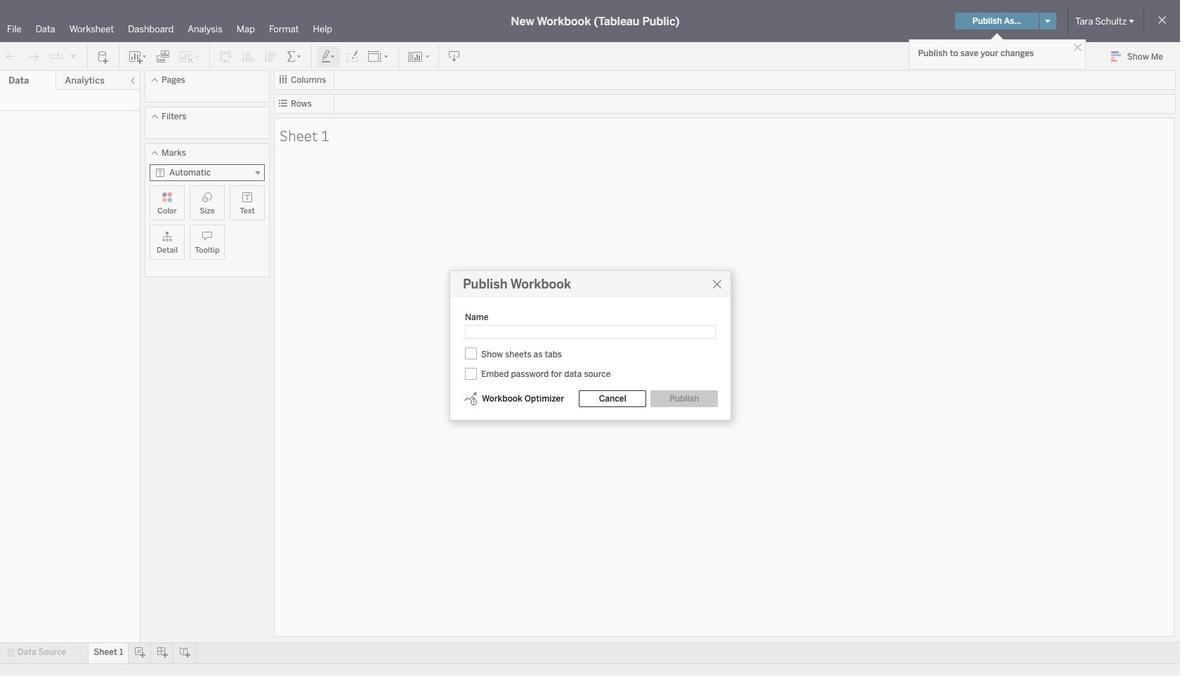 Task type: describe. For each thing, give the bounding box(es) containing it.
highlight image
[[320, 50, 336, 64]]

replay animation image
[[69, 52, 77, 60]]

sort ascending image
[[241, 50, 255, 64]]

collapse image
[[129, 77, 137, 85]]

format workbook image
[[345, 50, 359, 64]]

swap rows and columns image
[[218, 50, 233, 64]]

close image
[[1071, 41, 1085, 54]]



Task type: locate. For each thing, give the bounding box(es) containing it.
totals image
[[286, 50, 303, 64]]

sort descending image
[[263, 50, 277, 64]]

new data source image
[[96, 50, 110, 64]]

None text field
[[465, 325, 716, 339]]

download image
[[447, 50, 462, 64]]

show/hide cards image
[[407, 50, 430, 64]]

redo image
[[27, 50, 41, 64]]

replay animation image
[[49, 50, 63, 64]]

fit image
[[367, 50, 390, 64]]

clear sheet image
[[178, 50, 201, 64]]

new worksheet image
[[128, 50, 148, 64]]

duplicate image
[[156, 50, 170, 64]]

undo image
[[4, 50, 18, 64]]

dialog
[[450, 270, 731, 421]]



Task type: vqa. For each thing, say whether or not it's contained in the screenshot.
skills
no



